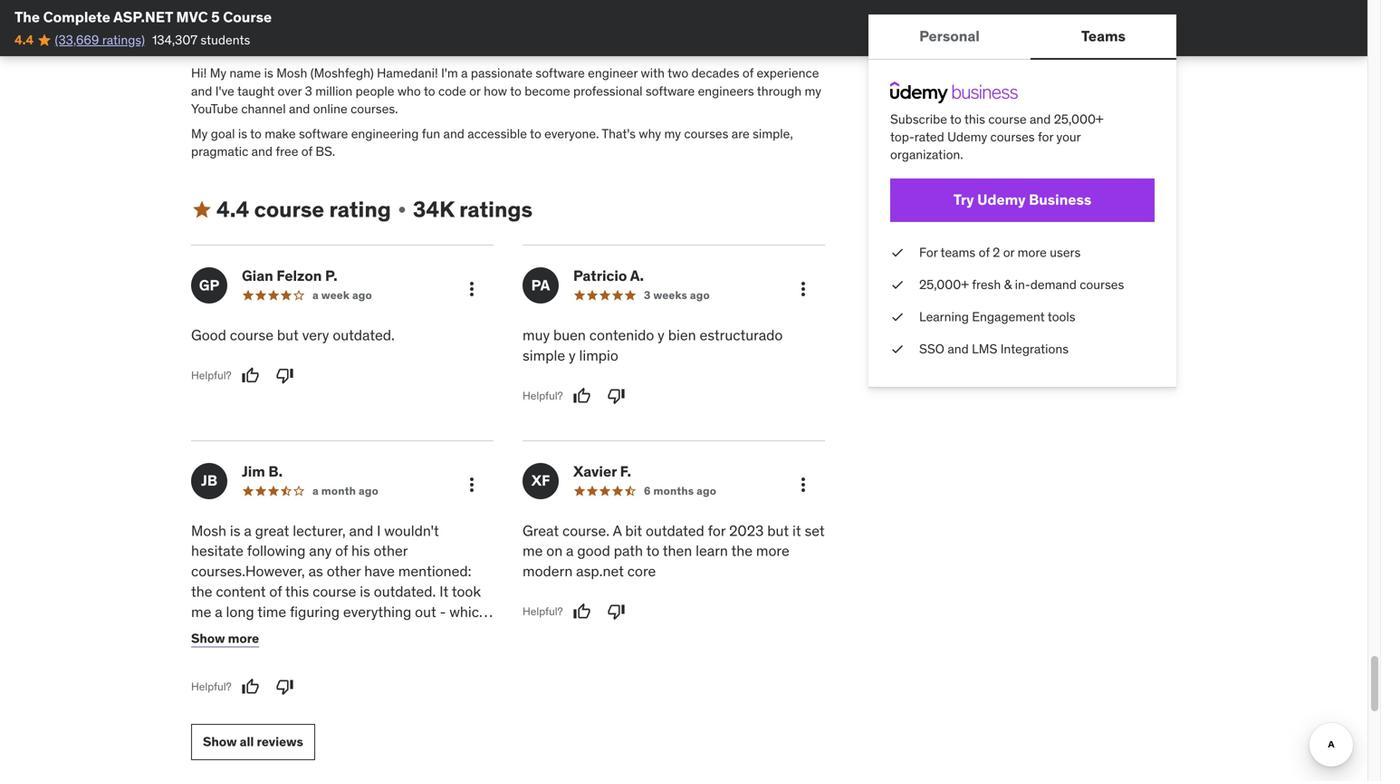 Task type: vqa. For each thing, say whether or not it's contained in the screenshot.
right but
yes



Task type: locate. For each thing, give the bounding box(es) containing it.
to down udemy business image
[[950, 111, 962, 127]]

helpful? left mark review by patricio a. as helpful icon
[[523, 389, 563, 403]]

engineering
[[351, 125, 419, 142]]

and down hi! my
[[191, 83, 212, 99]]

more inside the show more button
[[228, 630, 259, 646]]

1 horizontal spatial 3
[[644, 288, 651, 302]]

0 vertical spatial more
[[1018, 244, 1047, 260]]

is up hesitate at left bottom
[[230, 521, 241, 540]]

try udemy business link
[[891, 178, 1155, 222]]

why
[[639, 125, 661, 142]]

for inside "subscribe to this course and 25,000+ top‑rated udemy courses for your organization."
[[1038, 129, 1054, 145]]

6
[[644, 484, 651, 498]]

xsmall image left sso
[[891, 340, 905, 358]]

xsmall image left the for
[[891, 244, 905, 261]]

4.4 right medium icon
[[217, 196, 249, 223]]

all
[[240, 733, 254, 750]]

0 vertical spatial show
[[191, 630, 225, 646]]

online
[[313, 100, 348, 117]]

and up try udemy business
[[1030, 111, 1051, 127]]

1 vertical spatial other
[[327, 562, 361, 580]]

courses. down people
[[351, 100, 398, 117]]

i
[[377, 521, 381, 540]]

1 horizontal spatial more
[[756, 542, 790, 560]]

3 weeks ago
[[644, 288, 710, 302]]

which
[[450, 602, 487, 621]]

a right i'm
[[461, 65, 468, 81]]

0 horizontal spatial my
[[665, 125, 681, 142]]

0 horizontal spatial 4.4
[[14, 32, 34, 48]]

helpful? for great course. a bit outdated for 2023 but it set me on a good path to then learn the more modern asp.net core
[[523, 604, 563, 618]]

xsmall image left '34k'
[[395, 203, 409, 217]]

demand
[[1031, 276, 1077, 293]]

goal
[[211, 125, 235, 142]]

0 vertical spatial mosh
[[277, 65, 307, 81]]

figuring
[[290, 602, 340, 621]]

0 horizontal spatial y
[[569, 346, 576, 365]]

helpful? left mark review by gian felzon p. as helpful 'icon'
[[191, 368, 232, 382]]

0 vertical spatial 4.4
[[14, 32, 34, 48]]

0 horizontal spatial this
[[285, 582, 309, 601]]

25,000+ up your
[[1054, 111, 1104, 127]]

1 horizontal spatial 25,000+
[[1054, 111, 1104, 127]]

courses right demand
[[1080, 276, 1125, 293]]

mosh up over
[[277, 65, 307, 81]]

learning engagement tools
[[920, 308, 1076, 325]]

pa
[[532, 276, 550, 294]]

provide
[[260, 623, 308, 641]]

this down udemy business image
[[965, 111, 986, 127]]

0 vertical spatial xsmall image
[[891, 244, 905, 261]]

learn
[[696, 542, 728, 560]]

34k
[[413, 196, 455, 223]]

1 vertical spatial 4.4
[[217, 196, 249, 223]]

course up mark review by gian felzon p. as helpful 'icon'
[[230, 326, 274, 344]]

2 xsmall image from the top
[[891, 276, 905, 294]]

1 vertical spatial but
[[768, 521, 789, 540]]

my
[[805, 83, 822, 99], [665, 125, 681, 142]]

sso
[[920, 341, 945, 357]]

1 horizontal spatial y
[[658, 326, 665, 344]]

3 left weeks at the top of the page
[[644, 288, 651, 302]]

more down 2023
[[756, 542, 790, 560]]

did
[[236, 623, 256, 641]]

helpful? left mark review by xavier f. as helpful image
[[523, 604, 563, 618]]

ago right the week
[[352, 288, 372, 302]]

tab list
[[869, 14, 1177, 60]]

is up taught
[[264, 65, 273, 81]]

this up figuring
[[285, 582, 309, 601]]

1 vertical spatial xsmall image
[[891, 276, 905, 294]]

a left great
[[244, 521, 252, 540]]

2 vertical spatial more
[[228, 630, 259, 646]]

it
[[440, 582, 449, 601]]

or left how
[[470, 83, 481, 99]]

2 vertical spatial software
[[299, 125, 348, 142]]

3 xsmall image from the top
[[891, 308, 905, 326]]

0 vertical spatial outdated.
[[333, 326, 395, 344]]

of left his
[[335, 542, 348, 560]]

to
[[424, 83, 435, 99], [510, 83, 522, 99], [950, 111, 962, 127], [250, 125, 262, 142], [530, 125, 542, 142], [647, 542, 660, 560], [462, 623, 475, 641]]

ago for patricio a.
[[690, 288, 710, 302]]

xavier
[[574, 462, 617, 480]]

and left free on the left top of page
[[252, 143, 273, 160]]

great course. a bit outdated for 2023 but it set me on a good path to then learn the more modern asp.net core
[[523, 521, 825, 580]]

as
[[309, 562, 323, 580]]

software down two
[[646, 83, 695, 99]]

1 vertical spatial software
[[646, 83, 695, 99]]

personal
[[920, 27, 980, 45]]

my right why
[[665, 125, 681, 142]]

time
[[257, 602, 286, 621]]

a left the week
[[313, 288, 319, 302]]

0 vertical spatial xsmall image
[[395, 203, 409, 217]]

0 vertical spatial courses.
[[351, 100, 398, 117]]

1 horizontal spatial or
[[1004, 244, 1015, 260]]

asp.net
[[576, 562, 624, 580]]

udemy inside "subscribe to this course and 25,000+ top‑rated udemy courses for your organization."
[[948, 129, 988, 145]]

a up turn
[[215, 602, 223, 621]]

1 vertical spatial udemy
[[978, 190, 1026, 209]]

0 vertical spatial my
[[805, 83, 822, 99]]

show inside 'show all reviews' button
[[203, 733, 237, 750]]

2 horizontal spatial software
[[646, 83, 695, 99]]

courses left your
[[991, 129, 1035, 145]]

reviews
[[257, 733, 303, 750]]

0 horizontal spatial 25,000+
[[920, 276, 969, 293]]

0 vertical spatial other
[[374, 542, 408, 560]]

wouldn't
[[384, 521, 439, 540]]

but left 'very'
[[277, 326, 299, 344]]

134,307
[[152, 32, 198, 48]]

the down 2023
[[732, 542, 753, 560]]

over
[[278, 83, 302, 99]]

more
[[1018, 244, 1047, 260], [756, 542, 790, 560], [228, 630, 259, 646]]

1 horizontal spatial courses
[[991, 129, 1035, 145]]

4.4 down the
[[14, 32, 34, 48]]

udemy right try
[[978, 190, 1026, 209]]

things
[[418, 623, 458, 641]]

ago right weeks at the top of the page
[[690, 288, 710, 302]]

0 vertical spatial for
[[1038, 129, 1054, 145]]

i've
[[215, 83, 235, 99]]

and
[[191, 83, 212, 99], [289, 100, 310, 117], [1030, 111, 1051, 127], [444, 125, 465, 142], [252, 143, 273, 160], [948, 341, 969, 357], [349, 521, 374, 540]]

xavier f.
[[574, 462, 632, 480]]

courses.
[[351, 100, 398, 117], [191, 562, 245, 580]]

to down 'which'
[[462, 623, 475, 641]]

outdated. down a week ago
[[333, 326, 395, 344]]

a month ago
[[313, 484, 379, 498]]

courses left are
[[684, 125, 729, 142]]

for
[[1038, 129, 1054, 145], [708, 521, 726, 540]]

software
[[536, 65, 585, 81], [646, 83, 695, 99], [299, 125, 348, 142]]

then
[[663, 542, 692, 560]]

outdated. up out
[[374, 582, 436, 601]]

0 horizontal spatial other
[[327, 562, 361, 580]]

and inside "subscribe to this course and 25,000+ top‑rated udemy courses for your organization."
[[1030, 111, 1051, 127]]

ago right months
[[697, 484, 717, 498]]

mvc
[[176, 8, 208, 26]]

this
[[965, 111, 986, 127], [285, 582, 309, 601]]

1 vertical spatial 25,000+
[[920, 276, 969, 293]]

but left it
[[768, 521, 789, 540]]

hesitate
[[191, 542, 244, 560]]

0 horizontal spatial courses
[[684, 125, 729, 142]]

bit
[[625, 521, 643, 540]]

other down his
[[327, 562, 361, 580]]

1 vertical spatial or
[[1004, 244, 1015, 260]]

1 horizontal spatial courses.
[[351, 100, 398, 117]]

2
[[993, 244, 1001, 260]]

1 vertical spatial me
[[191, 602, 211, 621]]

a week ago
[[313, 288, 372, 302]]

helpful? for good course but very outdated.
[[191, 368, 232, 382]]

any
[[309, 542, 332, 560]]

1 xsmall image from the top
[[891, 244, 905, 261]]

for up the learn
[[708, 521, 726, 540]]

1 horizontal spatial 4.4
[[217, 196, 249, 223]]

1 horizontal spatial but
[[768, 521, 789, 540]]

1 vertical spatial courses.
[[191, 562, 245, 580]]

me left on on the bottom
[[523, 542, 543, 560]]

0 vertical spatial me
[[523, 542, 543, 560]]

teams
[[941, 244, 976, 260]]

long
[[226, 602, 254, 621]]

0 vertical spatial udemy
[[948, 129, 988, 145]]

my down experience
[[805, 83, 822, 99]]

helpful? down learn.
[[191, 679, 232, 693]]

software up bs.
[[299, 125, 348, 142]]

and left i
[[349, 521, 374, 540]]

is up everything
[[360, 582, 371, 601]]

your
[[1057, 129, 1081, 145]]

to up core in the left of the page
[[647, 542, 660, 560]]

3 right over
[[305, 83, 312, 99]]

0 horizontal spatial for
[[708, 521, 726, 540]]

fresh
[[972, 276, 1001, 293]]

a right on on the bottom
[[566, 542, 574, 560]]

xsmall image for learning
[[891, 308, 905, 326]]

(33,669 ratings)
[[55, 32, 145, 48]]

xsmall image left fresh
[[891, 276, 905, 294]]

patricio
[[574, 266, 627, 285]]

of up "engineers"
[[743, 65, 754, 81]]

more down long
[[228, 630, 259, 646]]

a inside however, as other have mentioned: the content of this course is outdated. it took me a long time figuring everything out - which in turn did provide some additional things to learn.
[[215, 602, 223, 621]]

0 vertical spatial this
[[965, 111, 986, 127]]

(moshfegh) hamedani!
[[310, 65, 438, 81]]

additional actions for review by xavier f. image
[[793, 474, 815, 495]]

1 vertical spatial the
[[191, 582, 212, 601]]

in
[[191, 623, 203, 641]]

1 vertical spatial mosh
[[191, 521, 227, 540]]

1 horizontal spatial for
[[1038, 129, 1054, 145]]

0 horizontal spatial mosh
[[191, 521, 227, 540]]

1 horizontal spatial other
[[374, 542, 408, 560]]

2 horizontal spatial courses
[[1080, 276, 1125, 293]]

gian felzon p.
[[242, 266, 338, 285]]

gp
[[199, 276, 219, 294]]

xsmall image for 25,000+
[[891, 276, 905, 294]]

mosh inside hi! my name is mosh (moshfegh) hamedani! i'm a passionate software engineer with two decades of experience and i've taught over 3 million people who to code or how to become professional software engineers through my youtube channel and online courses. my goal is to make software engineering fun and accessible to everyone. that's why my courses are simple, pragmatic and free of bs.
[[277, 65, 307, 81]]

udemy business image
[[891, 82, 1018, 103]]

courses. down hesitate at left bottom
[[191, 562, 245, 580]]

xsmall image
[[395, 203, 409, 217], [891, 340, 905, 358]]

1 vertical spatial my
[[665, 125, 681, 142]]

estructurado
[[700, 326, 783, 344]]

0 horizontal spatial me
[[191, 602, 211, 621]]

for inside great course. a bit outdated for 2023 but it set me on a good path to then learn the more modern asp.net core
[[708, 521, 726, 540]]

2 vertical spatial xsmall image
[[891, 308, 905, 326]]

0 vertical spatial or
[[470, 83, 481, 99]]

0 vertical spatial 25,000+
[[1054, 111, 1104, 127]]

users
[[1050, 244, 1081, 260]]

0 vertical spatial the
[[732, 542, 753, 560]]

25,000+ fresh & in-demand courses
[[920, 276, 1125, 293]]

the left the content
[[191, 582, 212, 601]]

4.4
[[14, 32, 34, 48], [217, 196, 249, 223]]

of down however,
[[269, 582, 282, 601]]

1 vertical spatial xsmall image
[[891, 340, 905, 358]]

0 vertical spatial 3
[[305, 83, 312, 99]]

4.4 for 4.4 course rating
[[217, 196, 249, 223]]

0 horizontal spatial or
[[470, 83, 481, 99]]

for left your
[[1038, 129, 1054, 145]]

0 horizontal spatial courses.
[[191, 562, 245, 580]]

software up become
[[536, 65, 585, 81]]

udemy inside "link"
[[978, 190, 1026, 209]]

try udemy business
[[954, 190, 1092, 209]]

business
[[1029, 190, 1092, 209]]

mark review by xavier f. as unhelpful image
[[608, 602, 626, 621]]

patricio a.
[[574, 266, 644, 285]]

25,000+ up learning at the right top of the page
[[920, 276, 969, 293]]

me up in
[[191, 602, 211, 621]]

0 horizontal spatial software
[[299, 125, 348, 142]]

1 vertical spatial show
[[203, 733, 237, 750]]

for
[[920, 244, 938, 260]]

to inside however, as other have mentioned: the content of this course is outdated. it took me a long time figuring everything out - which in turn did provide some additional things to learn.
[[462, 623, 475, 641]]

ago for jim b.
[[359, 484, 379, 498]]

or right 2
[[1004, 244, 1015, 260]]

more left users
[[1018, 244, 1047, 260]]

course down 'as'
[[313, 582, 356, 601]]

udemy up organization.
[[948, 129, 988, 145]]

course down udemy business image
[[989, 111, 1027, 127]]

course inside however, as other have mentioned: the content of this course is outdated. it took me a long time figuring everything out - which in turn did provide some additional things to learn.
[[313, 582, 356, 601]]

the inside great course. a bit outdated for 2023 but it set me on a good path to then learn the more modern asp.net core
[[732, 542, 753, 560]]

0 horizontal spatial 3
[[305, 83, 312, 99]]

1 horizontal spatial mosh
[[277, 65, 307, 81]]

mark review by patricio a. as unhelpful image
[[608, 387, 626, 405]]

1 horizontal spatial this
[[965, 111, 986, 127]]

mark review by xavier f. as helpful image
[[573, 602, 591, 621]]

y left "bien"
[[658, 326, 665, 344]]

ago right month
[[359, 484, 379, 498]]

b.
[[269, 462, 283, 480]]

however, as other have mentioned: the content of this course is outdated. it took me a long time figuring everything out - which in turn did provide some additional things to learn.
[[191, 562, 487, 662]]

the inside however, as other have mentioned: the content of this course is outdated. it took me a long time figuring everything out - which in turn did provide some additional things to learn.
[[191, 582, 212, 601]]

other
[[374, 542, 408, 560], [327, 562, 361, 580]]

rating
[[329, 196, 391, 223]]

1 horizontal spatial software
[[536, 65, 585, 81]]

this inside "subscribe to this course and 25,000+ top‑rated udemy courses for your organization."
[[965, 111, 986, 127]]

0 horizontal spatial more
[[228, 630, 259, 646]]

mosh up hesitate at left bottom
[[191, 521, 227, 540]]

25,000+ inside "subscribe to this course and 25,000+ top‑rated udemy courses for your organization."
[[1054, 111, 1104, 127]]

0 horizontal spatial but
[[277, 326, 299, 344]]

other up the have at the bottom left
[[374, 542, 408, 560]]

course down free on the left top of page
[[254, 196, 324, 223]]

mark review by patricio a. as helpful image
[[573, 387, 591, 405]]

y down buen
[[569, 346, 576, 365]]

to left the everyone. on the left top of the page
[[530, 125, 542, 142]]

1 horizontal spatial the
[[732, 542, 753, 560]]

engineer
[[588, 65, 638, 81]]

show all reviews
[[203, 733, 303, 750]]

3 inside hi! my name is mosh (moshfegh) hamedani! i'm a passionate software engineer with two decades of experience and i've taught over 3 million people who to code or how to become professional software engineers through my youtube channel and online courses. my goal is to make software engineering fun and accessible to everyone. that's why my courses are simple, pragmatic and free of bs.
[[305, 83, 312, 99]]

xsmall image left learning at the right top of the page
[[891, 308, 905, 326]]

3
[[305, 83, 312, 99], [644, 288, 651, 302]]

1 vertical spatial outdated.
[[374, 582, 436, 601]]

xsmall image
[[891, 244, 905, 261], [891, 276, 905, 294], [891, 308, 905, 326]]

great
[[523, 521, 559, 540]]

is
[[264, 65, 273, 81], [238, 125, 247, 142], [230, 521, 241, 540], [360, 582, 371, 601]]

helpful? for muy buen contenido y bien estructurado simple y limpio
[[523, 389, 563, 403]]

course
[[223, 8, 272, 26]]

teams
[[1082, 27, 1126, 45]]

mosh is a great lecturer, and i wouldn't hesitate following any of his other courses.
[[191, 521, 439, 580]]

muy
[[523, 326, 550, 344]]

a inside mosh is a great lecturer, and i wouldn't hesitate following any of his other courses.
[[244, 521, 252, 540]]

(33,669
[[55, 32, 99, 48]]

courses. inside hi! my name is mosh (moshfegh) hamedani! i'm a passionate software engineer with two decades of experience and i've taught over 3 million people who to code or how to become professional software engineers through my youtube channel and online courses. my goal is to make software engineering fun and accessible to everyone. that's why my courses are simple, pragmatic and free of bs.
[[351, 100, 398, 117]]

1 vertical spatial this
[[285, 582, 309, 601]]

top‑rated
[[891, 129, 945, 145]]

1 vertical spatial more
[[756, 542, 790, 560]]

1 vertical spatial 3
[[644, 288, 651, 302]]

1 vertical spatial for
[[708, 521, 726, 540]]

4.4 for 4.4
[[14, 32, 34, 48]]

my
[[191, 125, 208, 142]]

show inside button
[[191, 630, 225, 646]]

0 horizontal spatial the
[[191, 582, 212, 601]]

1 horizontal spatial me
[[523, 542, 543, 560]]



Task type: describe. For each thing, give the bounding box(es) containing it.
mosh inside mosh is a great lecturer, and i wouldn't hesitate following any of his other courses.
[[191, 521, 227, 540]]

are
[[732, 125, 750, 142]]

6 months ago
[[644, 484, 717, 498]]

courses inside "subscribe to this course and 25,000+ top‑rated udemy courses for your organization."
[[991, 129, 1035, 145]]

have
[[364, 562, 395, 580]]

week
[[321, 288, 350, 302]]

additional actions for review by jim b. image
[[461, 474, 483, 495]]

&
[[1004, 276, 1012, 293]]

courses. inside mosh is a great lecturer, and i wouldn't hesitate following any of his other courses.
[[191, 562, 245, 580]]

tab list containing personal
[[869, 14, 1177, 60]]

course inside "subscribe to this course and 25,000+ top‑rated udemy courses for your organization."
[[989, 111, 1027, 127]]

good
[[577, 542, 611, 560]]

lms
[[972, 341, 998, 357]]

path
[[614, 542, 643, 560]]

a
[[613, 521, 622, 540]]

and down over
[[289, 100, 310, 117]]

following
[[247, 542, 306, 560]]

in-
[[1015, 276, 1031, 293]]

simple,
[[753, 125, 793, 142]]

additional
[[351, 623, 415, 641]]

a left month
[[313, 484, 319, 498]]

people
[[356, 83, 395, 99]]

turn
[[206, 623, 233, 641]]

to right the who
[[424, 83, 435, 99]]

took
[[452, 582, 481, 601]]

jim
[[242, 462, 265, 480]]

to right how
[[510, 83, 522, 99]]

course.
[[563, 521, 610, 540]]

more inside great course. a bit outdated for 2023 but it set me on a good path to then learn the more modern asp.net core
[[756, 542, 790, 560]]

passionate
[[471, 65, 533, 81]]

it
[[793, 521, 801, 540]]

tools
[[1048, 308, 1076, 325]]

students
[[201, 32, 250, 48]]

or inside hi! my name is mosh (moshfegh) hamedani! i'm a passionate software engineer with two decades of experience and i've taught over 3 million people who to code or how to become professional software engineers through my youtube channel and online courses. my goal is to make software engineering fun and accessible to everyone. that's why my courses are simple, pragmatic and free of bs.
[[470, 83, 481, 99]]

and right fun
[[444, 125, 465, 142]]

a inside hi! my name is mosh (moshfegh) hamedani! i'm a passionate software engineer with two decades of experience and i've taught over 3 million people who to code or how to become professional software engineers through my youtube channel and online courses. my goal is to make software engineering fun and accessible to everyone. that's why my courses are simple, pragmatic and free of bs.
[[461, 65, 468, 81]]

5
[[211, 8, 220, 26]]

show all reviews button
[[191, 724, 315, 760]]

limpio
[[579, 346, 619, 365]]

channel
[[241, 100, 286, 117]]

contenido
[[590, 326, 654, 344]]

show more
[[191, 630, 259, 646]]

is right "goal"
[[238, 125, 247, 142]]

f.
[[620, 462, 632, 480]]

medium image
[[191, 199, 213, 221]]

other inside mosh is a great lecturer, and i wouldn't hesitate following any of his other courses.
[[374, 542, 408, 560]]

1 vertical spatial y
[[569, 346, 576, 365]]

with
[[641, 65, 665, 81]]

is inside mosh is a great lecturer, and i wouldn't hesitate following any of his other courses.
[[230, 521, 241, 540]]

xsmall image for for
[[891, 244, 905, 261]]

mark review by gian felzon p. as helpful image
[[242, 366, 260, 384]]

2 horizontal spatial more
[[1018, 244, 1047, 260]]

asp.net
[[113, 8, 173, 26]]

million
[[315, 83, 353, 99]]

outdated. inside however, as other have mentioned: the content of this course is outdated. it took me a long time figuring everything out - which in turn did provide some additional things to learn.
[[374, 582, 436, 601]]

additional actions for review by gian felzon p. image
[[461, 278, 483, 300]]

felzon
[[277, 266, 322, 285]]

me inside however, as other have mentioned: the content of this course is outdated. it took me a long time figuring everything out - which in turn did provide some additional things to learn.
[[191, 602, 211, 621]]

buen
[[554, 326, 586, 344]]

integrations
[[1001, 341, 1069, 357]]

teams button
[[1031, 14, 1177, 58]]

0 horizontal spatial xsmall image
[[395, 203, 409, 217]]

ago for gian felzon p.
[[352, 288, 372, 302]]

of left bs.
[[301, 143, 313, 160]]

to left make
[[250, 125, 262, 142]]

however,
[[245, 562, 305, 580]]

subscribe to this course and 25,000+ top‑rated udemy courses for your organization.
[[891, 111, 1104, 163]]

fun
[[422, 125, 440, 142]]

to inside great course. a bit outdated for 2023 but it set me on a good path to then learn the more modern asp.net core
[[647, 542, 660, 560]]

good
[[191, 326, 226, 344]]

ratings
[[459, 196, 533, 223]]

bien
[[668, 326, 696, 344]]

personal button
[[869, 14, 1031, 58]]

courses inside hi! my name is mosh (moshfegh) hamedani! i'm a passionate software engineer with two decades of experience and i've taught over 3 million people who to code or how to become professional software engineers through my youtube channel and online courses. my goal is to make software engineering fun and accessible to everyone. that's why my courses are simple, pragmatic and free of bs.
[[684, 125, 729, 142]]

jim b.
[[242, 462, 283, 480]]

other inside however, as other have mentioned: the content of this course is outdated. it took me a long time figuring everything out - which in turn did provide some additional things to learn.
[[327, 562, 361, 580]]

of inside however, as other have mentioned: the content of this course is outdated. it took me a long time figuring everything out - which in turn did provide some additional things to learn.
[[269, 582, 282, 601]]

some
[[312, 623, 347, 641]]

mentioned:
[[398, 562, 472, 580]]

how
[[484, 83, 507, 99]]

-
[[440, 602, 446, 621]]

core
[[628, 562, 656, 580]]

ago for xavier f.
[[697, 484, 717, 498]]

of inside mosh is a great lecturer, and i wouldn't hesitate following any of his other courses.
[[335, 542, 348, 560]]

who
[[398, 83, 421, 99]]

simple
[[523, 346, 565, 365]]

p.
[[325, 266, 338, 285]]

become
[[525, 83, 570, 99]]

gian
[[242, 266, 273, 285]]

accessible
[[468, 125, 527, 142]]

show for show all reviews
[[203, 733, 237, 750]]

and right sso
[[948, 341, 969, 357]]

mark review by jim b. as unhelpful image
[[276, 678, 294, 696]]

his
[[351, 542, 370, 560]]

organization.
[[891, 146, 964, 163]]

code
[[439, 83, 466, 99]]

1 horizontal spatial xsmall image
[[891, 340, 905, 358]]

is inside however, as other have mentioned: the content of this course is outdated. it took me a long time figuring everything out - which in turn did provide some additional things to learn.
[[360, 582, 371, 601]]

me inside great course. a bit outdated for 2023 but it set me on a good path to then learn the more modern asp.net core
[[523, 542, 543, 560]]

of left 2
[[979, 244, 990, 260]]

show for show more
[[191, 630, 225, 646]]

very
[[302, 326, 329, 344]]

additional actions for review by patricio a. image
[[793, 278, 815, 300]]

i'm
[[441, 65, 458, 81]]

make
[[265, 125, 296, 142]]

0 vertical spatial but
[[277, 326, 299, 344]]

xf
[[532, 471, 550, 490]]

the
[[14, 8, 40, 26]]

subscribe
[[891, 111, 948, 127]]

2023
[[729, 521, 764, 540]]

on
[[547, 542, 563, 560]]

to inside "subscribe to this course and 25,000+ top‑rated udemy courses for your organization."
[[950, 111, 962, 127]]

and inside mosh is a great lecturer, and i wouldn't hesitate following any of his other courses.
[[349, 521, 374, 540]]

mark review by jim b. as helpful image
[[242, 678, 260, 696]]

try
[[954, 190, 975, 209]]

modern
[[523, 562, 573, 580]]

but inside great course. a bit outdated for 2023 but it set me on a good path to then learn the more modern asp.net core
[[768, 521, 789, 540]]

months
[[654, 484, 694, 498]]

muy buen contenido y bien estructurado simple y limpio
[[523, 326, 783, 365]]

mark review by gian felzon p. as unhelpful image
[[276, 366, 294, 384]]

this inside however, as other have mentioned: the content of this course is outdated. it took me a long time figuring everything out - which in turn did provide some additional things to learn.
[[285, 582, 309, 601]]

free
[[276, 143, 298, 160]]

bs.
[[316, 143, 335, 160]]

content
[[216, 582, 266, 601]]

complete
[[43, 8, 110, 26]]

out
[[415, 602, 436, 621]]

a inside great course. a bit outdated for 2023 but it set me on a good path to then learn the more modern asp.net core
[[566, 542, 574, 560]]

1 horizontal spatial my
[[805, 83, 822, 99]]

0 vertical spatial y
[[658, 326, 665, 344]]

0 vertical spatial software
[[536, 65, 585, 81]]

taught
[[237, 83, 275, 99]]



